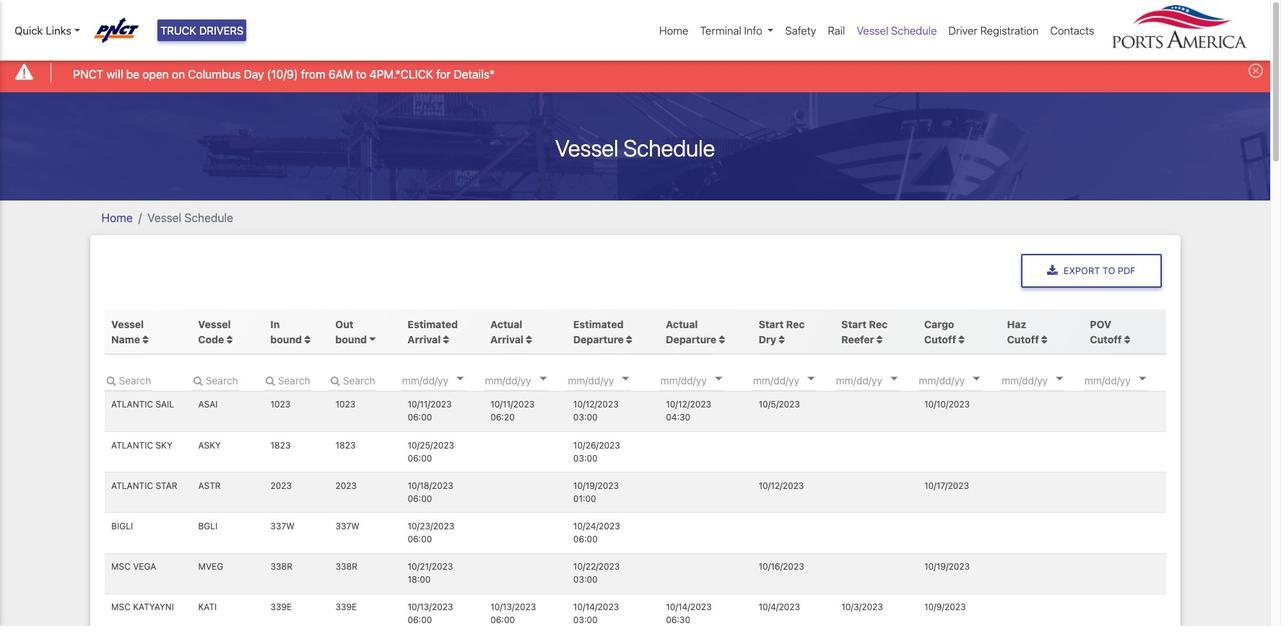 Task type: locate. For each thing, give the bounding box(es) containing it.
export
[[1064, 266, 1100, 276]]

2 339e from the left
[[335, 603, 357, 613]]

03:00 up "10/26/2023"
[[573, 413, 598, 424]]

rec up reefer
[[869, 318, 888, 331]]

open calendar image for 3rd mm/dd/yy field from the right
[[973, 378, 980, 381]]

sky
[[156, 440, 172, 451]]

2 arrival from the left
[[490, 333, 524, 346]]

03:00 inside 10/12/2023 03:00
[[573, 413, 598, 424]]

atlantic left sky
[[111, 440, 153, 451]]

2 open calendar image from the left
[[1139, 378, 1146, 381]]

drivers
[[199, 24, 244, 37]]

1 horizontal spatial 10/13/2023 06:00
[[490, 603, 536, 626]]

atlantic
[[111, 400, 153, 411], [111, 440, 153, 451], [111, 481, 153, 492]]

mm/dd/yy field up 10/11/2023 06:00
[[401, 370, 487, 391]]

1 open calendar image from the left
[[456, 378, 464, 381]]

339e
[[270, 603, 292, 613], [335, 603, 357, 613]]

0 horizontal spatial 339e
[[270, 603, 292, 613]]

mm/dd/yy field down pov cutoff
[[1083, 370, 1170, 391]]

1 337w from the left
[[270, 521, 295, 532]]

1 open calendar image from the left
[[973, 378, 980, 381]]

start rec reefer
[[841, 318, 888, 346]]

1 horizontal spatial 1823
[[335, 440, 356, 451]]

truck
[[160, 24, 196, 37]]

None field
[[104, 370, 152, 391], [191, 370, 239, 391], [263, 370, 311, 391], [328, 370, 376, 391], [104, 370, 152, 391], [191, 370, 239, 391], [263, 370, 311, 391], [328, 370, 376, 391]]

2 vertical spatial vessel schedule
[[147, 211, 233, 224]]

1 arrival from the left
[[408, 333, 441, 346]]

1 vertical spatial vessel schedule
[[555, 134, 715, 161]]

0 horizontal spatial estimated
[[408, 318, 458, 331]]

1 horizontal spatial 1023
[[335, 400, 356, 411]]

10/17/2023
[[924, 481, 969, 492]]

1 horizontal spatial 339e
[[335, 603, 357, 613]]

asky
[[198, 440, 221, 451]]

10/11/2023 up 06:20
[[490, 400, 535, 411]]

driver registration
[[949, 24, 1039, 37]]

bound inside in bound
[[270, 333, 302, 346]]

rail link
[[822, 17, 851, 44]]

departure for actual
[[666, 333, 717, 346]]

10/19/2023 01:00
[[573, 481, 619, 505]]

start up dry
[[759, 318, 784, 331]]

pnct will be open on columbus day (10/9) from 6am to 4pm.*click for details*
[[73, 68, 495, 81]]

10/11/2023
[[408, 400, 452, 411], [490, 400, 535, 411]]

03:00 down 10/22/2023 03:00
[[573, 616, 598, 626]]

cutoff
[[924, 333, 956, 346], [1007, 333, 1039, 346], [1090, 333, 1122, 346]]

start inside start rec dry
[[759, 318, 784, 331]]

2 atlantic from the top
[[111, 440, 153, 451]]

to
[[1103, 266, 1115, 276]]

0 horizontal spatial schedule
[[184, 211, 233, 224]]

10/21/2023 18:00
[[408, 562, 453, 586]]

10/11/2023 06:20
[[490, 400, 535, 424]]

0 horizontal spatial vessel schedule
[[147, 211, 233, 224]]

actual
[[490, 318, 522, 331], [666, 318, 698, 331]]

mm/dd/yy field up 10/10/2023
[[917, 370, 1004, 391]]

0 horizontal spatial open calendar image
[[973, 378, 980, 381]]

0 horizontal spatial 10/12/2023
[[573, 400, 619, 411]]

day
[[244, 68, 264, 81]]

rec for start rec dry
[[786, 318, 805, 331]]

0 horizontal spatial arrival
[[408, 333, 441, 346]]

1 vertical spatial home
[[101, 211, 133, 224]]

start for reefer
[[841, 318, 867, 331]]

1 338r from the left
[[270, 562, 292, 573]]

1 vertical spatial msc
[[111, 603, 131, 613]]

rec inside start rec dry
[[786, 318, 805, 331]]

2 departure from the left
[[666, 333, 717, 346]]

10/19/2023 up the 10/9/2023
[[924, 562, 970, 573]]

10/19/2023
[[573, 481, 619, 492], [924, 562, 970, 573]]

1 start from the left
[[759, 318, 784, 331]]

vessel
[[857, 24, 888, 37], [555, 134, 618, 161], [147, 211, 181, 224], [111, 318, 144, 331], [198, 318, 231, 331]]

3 open calendar image from the left
[[622, 378, 629, 381]]

mm/dd/yy field down haz cutoff
[[1000, 370, 1087, 391]]

2 bound from the left
[[335, 333, 367, 346]]

0 horizontal spatial actual
[[490, 318, 522, 331]]

1 horizontal spatial 337w
[[335, 521, 360, 532]]

2 actual from the left
[[666, 318, 698, 331]]

1 bound from the left
[[270, 333, 302, 346]]

0 horizontal spatial 10/19/2023
[[573, 481, 619, 492]]

10/14/2023 for 06:30
[[666, 603, 712, 613]]

1 10/14/2023 from the left
[[573, 603, 619, 613]]

06:00 inside 10/23/2023 06:00
[[408, 534, 432, 545]]

mm/dd/yy field up 10/5/2023
[[752, 370, 838, 391]]

1 horizontal spatial 338r
[[335, 562, 357, 573]]

1 10/13/2023 06:00 from the left
[[408, 603, 453, 626]]

0 horizontal spatial 1023
[[270, 400, 291, 411]]

departure for estimated
[[573, 333, 624, 346]]

cutoff down haz
[[1007, 333, 1039, 346]]

departure
[[573, 333, 624, 346], [666, 333, 717, 346]]

0 horizontal spatial 2023
[[270, 481, 292, 492]]

atlantic for atlantic sky
[[111, 440, 153, 451]]

2 start from the left
[[841, 318, 867, 331]]

8 mm/dd/yy field from the left
[[1000, 370, 1087, 391]]

mm/dd/yy field up 10/12/2023 03:00
[[566, 370, 653, 391]]

10/18/2023
[[408, 481, 453, 492]]

1 actual from the left
[[490, 318, 522, 331]]

06:00 inside 10/24/2023 06:00
[[573, 534, 598, 545]]

2 horizontal spatial cutoff
[[1090, 333, 1122, 346]]

2 03:00 from the top
[[573, 453, 598, 464]]

0 horizontal spatial 10/13/2023 06:00
[[408, 603, 453, 626]]

terminal info link
[[694, 17, 780, 44]]

1 vertical spatial atlantic
[[111, 440, 153, 451]]

1 mm/dd/yy field from the left
[[401, 370, 487, 391]]

estimated
[[408, 318, 458, 331], [573, 318, 624, 331]]

338r
[[270, 562, 292, 573], [335, 562, 357, 573]]

10/10/2023
[[924, 400, 970, 411]]

1 estimated from the left
[[408, 318, 458, 331]]

3 cutoff from the left
[[1090, 333, 1122, 346]]

msc left katyayni
[[111, 603, 131, 613]]

0 horizontal spatial 10/11/2023
[[408, 400, 452, 411]]

1 vertical spatial home link
[[101, 211, 133, 224]]

contacts link
[[1045, 17, 1100, 44]]

vessel schedule link
[[851, 17, 943, 44]]

estimated inside estimated departure
[[573, 318, 624, 331]]

10/19/2023 up 01:00
[[573, 481, 619, 492]]

start rec dry
[[759, 318, 805, 346]]

mm/dd/yy field for second open calendar icon from the left
[[484, 370, 570, 391]]

10/22/2023
[[573, 562, 620, 573]]

06:00
[[408, 413, 432, 424], [408, 453, 432, 464], [408, 494, 432, 505], [408, 534, 432, 545], [573, 534, 598, 545], [408, 616, 432, 626], [490, 616, 515, 626]]

actual arrival
[[490, 318, 524, 346]]

1 horizontal spatial departure
[[666, 333, 717, 346]]

mm/dd/yy field for first open calendar icon from the right
[[1000, 370, 1087, 391]]

mm/dd/yy field for 4th open calendar icon
[[659, 370, 746, 391]]

1 03:00 from the top
[[573, 413, 598, 424]]

departure up 10/12/2023 03:00
[[573, 333, 624, 346]]

03:00 inside 10/26/2023 03:00
[[573, 453, 598, 464]]

06:00 inside 10/11/2023 06:00
[[408, 413, 432, 424]]

10/14/2023 up "06:30"
[[666, 603, 712, 613]]

(10/9)
[[267, 68, 298, 81]]

atlantic for atlantic sail
[[111, 400, 153, 411]]

0 vertical spatial msc
[[111, 562, 131, 573]]

mveg
[[198, 562, 223, 573]]

1 horizontal spatial cutoff
[[1007, 333, 1039, 346]]

2 mm/dd/yy field from the left
[[484, 370, 570, 391]]

msc left vega
[[111, 562, 131, 573]]

4 mm/dd/yy field from the left
[[659, 370, 746, 391]]

10/23/2023
[[408, 521, 454, 532]]

0 horizontal spatial home link
[[101, 211, 133, 224]]

03:00 for 10/14/2023 03:00
[[573, 616, 598, 626]]

open calendar image for ninth mm/dd/yy field from left
[[1139, 378, 1146, 381]]

in bound
[[270, 318, 304, 346]]

2 open calendar image from the left
[[539, 378, 547, 381]]

actual for actual arrival
[[490, 318, 522, 331]]

mm/dd/yy field for seventh open calendar icon from right
[[401, 370, 487, 391]]

sail
[[156, 400, 174, 411]]

1 vertical spatial schedule
[[623, 134, 715, 161]]

1 horizontal spatial 10/11/2023
[[490, 400, 535, 411]]

atlantic left star
[[111, 481, 153, 492]]

3 03:00 from the top
[[573, 575, 598, 586]]

mm/dd/yy field down reefer
[[835, 370, 921, 391]]

1 horizontal spatial estimated
[[573, 318, 624, 331]]

2 rec from the left
[[869, 318, 888, 331]]

1 1823 from the left
[[270, 440, 291, 451]]

7 mm/dd/yy field from the left
[[917, 370, 1004, 391]]

mm/dd/yy field up 10/12/2023 04:30 at the right bottom
[[659, 370, 746, 391]]

10/14/2023
[[573, 603, 619, 613], [666, 603, 712, 613]]

0 horizontal spatial cutoff
[[924, 333, 956, 346]]

schedule
[[891, 24, 937, 37], [623, 134, 715, 161], [184, 211, 233, 224]]

06:00 for 339e
[[408, 616, 432, 626]]

0 horizontal spatial 1823
[[270, 440, 291, 451]]

open calendar image
[[456, 378, 464, 381], [539, 378, 547, 381], [622, 378, 629, 381], [715, 378, 722, 381], [807, 378, 815, 381], [890, 378, 898, 381], [1056, 378, 1063, 381]]

atlantic for atlantic star
[[111, 481, 153, 492]]

2 1823 from the left
[[335, 440, 356, 451]]

arrival inside estimated arrival
[[408, 333, 441, 346]]

5 mm/dd/yy field from the left
[[752, 370, 838, 391]]

6 open calendar image from the left
[[890, 378, 898, 381]]

bound for out
[[335, 333, 367, 346]]

0 horizontal spatial 338r
[[270, 562, 292, 573]]

start up reefer
[[841, 318, 867, 331]]

rec left start rec reefer at the right bottom
[[786, 318, 805, 331]]

1 horizontal spatial bound
[[335, 333, 367, 346]]

1 msc from the top
[[111, 562, 131, 573]]

10/13/2023
[[408, 603, 453, 613], [490, 603, 536, 613]]

msc for msc katyayni
[[111, 603, 131, 613]]

astr
[[198, 481, 221, 492]]

0 horizontal spatial rec
[[786, 318, 805, 331]]

start inside start rec reefer
[[841, 318, 867, 331]]

10/26/2023
[[573, 440, 620, 451]]

0 horizontal spatial departure
[[573, 333, 624, 346]]

9 mm/dd/yy field from the left
[[1083, 370, 1170, 391]]

1 horizontal spatial actual
[[666, 318, 698, 331]]

10/21/2023
[[408, 562, 453, 573]]

1 rec from the left
[[786, 318, 805, 331]]

1023
[[270, 400, 291, 411], [335, 400, 356, 411]]

2 estimated from the left
[[573, 318, 624, 331]]

06:00 inside 10/25/2023 06:00
[[408, 453, 432, 464]]

cutoff down the pov
[[1090, 333, 1122, 346]]

0 horizontal spatial bound
[[270, 333, 302, 346]]

bound down out
[[335, 333, 367, 346]]

4pm.*click
[[370, 68, 433, 81]]

arrival
[[408, 333, 441, 346], [490, 333, 524, 346]]

1 horizontal spatial arrival
[[490, 333, 524, 346]]

katyayni
[[133, 603, 174, 613]]

0 horizontal spatial 10/14/2023
[[573, 603, 619, 613]]

mm/dd/yy field
[[401, 370, 487, 391], [484, 370, 570, 391], [566, 370, 653, 391], [659, 370, 746, 391], [752, 370, 838, 391], [835, 370, 921, 391], [917, 370, 1004, 391], [1000, 370, 1087, 391], [1083, 370, 1170, 391]]

1 horizontal spatial start
[[841, 318, 867, 331]]

open calendar image
[[973, 378, 980, 381], [1139, 378, 1146, 381]]

03:00 down the '10/22/2023'
[[573, 575, 598, 586]]

2 2023 from the left
[[335, 481, 357, 492]]

10/14/2023 down 10/22/2023 03:00
[[573, 603, 619, 613]]

10/11/2023 up 10/25/2023
[[408, 400, 452, 411]]

1 horizontal spatial 10/14/2023
[[666, 603, 712, 613]]

mm/dd/yy field for 2nd open calendar icon from the right
[[835, 370, 921, 391]]

10/23/2023 06:00
[[408, 521, 454, 545]]

3 atlantic from the top
[[111, 481, 153, 492]]

2 msc from the top
[[111, 603, 131, 613]]

2 10/11/2023 from the left
[[490, 400, 535, 411]]

0 vertical spatial 10/19/2023
[[573, 481, 619, 492]]

06:00 inside 10/18/2023 06:00
[[408, 494, 432, 505]]

2 cutoff from the left
[[1007, 333, 1039, 346]]

03:00
[[573, 413, 598, 424], [573, 453, 598, 464], [573, 575, 598, 586], [573, 616, 598, 626]]

atlantic left the sail at the left
[[111, 400, 153, 411]]

0 horizontal spatial start
[[759, 318, 784, 331]]

driver
[[949, 24, 978, 37]]

03:00 inside 10/14/2023 03:00
[[573, 616, 598, 626]]

2 horizontal spatial 10/12/2023
[[759, 481, 804, 492]]

2 10/14/2023 from the left
[[666, 603, 712, 613]]

actual inside actual arrival
[[490, 318, 522, 331]]

bound down in
[[270, 333, 302, 346]]

0 vertical spatial home
[[659, 24, 689, 37]]

export to pdf link
[[1021, 254, 1162, 288]]

0 horizontal spatial 10/13/2023
[[408, 603, 453, 613]]

1 horizontal spatial 10/13/2023
[[490, 603, 536, 613]]

10/11/2023 06:00
[[408, 400, 452, 424]]

2 vertical spatial atlantic
[[111, 481, 153, 492]]

1 horizontal spatial 2023
[[335, 481, 357, 492]]

1 horizontal spatial home link
[[654, 17, 694, 44]]

1 horizontal spatial home
[[659, 24, 689, 37]]

1 horizontal spatial schedule
[[623, 134, 715, 161]]

actual inside actual departure
[[666, 318, 698, 331]]

1 atlantic from the top
[[111, 400, 153, 411]]

03:00 inside 10/22/2023 03:00
[[573, 575, 598, 586]]

2 horizontal spatial vessel schedule
[[857, 24, 937, 37]]

6am
[[328, 68, 353, 81]]

1 cutoff from the left
[[924, 333, 956, 346]]

10/4/2023
[[759, 603, 800, 613]]

1 horizontal spatial rec
[[869, 318, 888, 331]]

cutoff for cargo
[[924, 333, 956, 346]]

1 departure from the left
[[573, 333, 624, 346]]

download image
[[1047, 265, 1058, 277]]

departure up 10/12/2023 04:30 at the right bottom
[[666, 333, 717, 346]]

10/18/2023 06:00
[[408, 481, 453, 505]]

msc for msc vega
[[111, 562, 131, 573]]

10/5/2023
[[759, 400, 800, 411]]

pnct
[[73, 68, 103, 81]]

safety
[[785, 24, 816, 37]]

0 vertical spatial home link
[[654, 17, 694, 44]]

arrival for actual arrival
[[490, 333, 524, 346]]

3 mm/dd/yy field from the left
[[566, 370, 653, 391]]

rail
[[828, 24, 845, 37]]

msc
[[111, 562, 131, 573], [111, 603, 131, 613]]

0 vertical spatial atlantic
[[111, 400, 153, 411]]

6 mm/dd/yy field from the left
[[835, 370, 921, 391]]

rec inside start rec reefer
[[869, 318, 888, 331]]

home link
[[654, 17, 694, 44], [101, 211, 133, 224]]

4 03:00 from the top
[[573, 616, 598, 626]]

mm/dd/yy field up 10/11/2023 06:20
[[484, 370, 570, 391]]

bound inside out bound
[[335, 333, 367, 346]]

03:00 down "10/26/2023"
[[573, 453, 598, 464]]

1 vertical spatial 10/19/2023
[[924, 562, 970, 573]]

10/12/2023 04:30
[[666, 400, 711, 424]]

vessel code
[[198, 318, 231, 346]]

2 horizontal spatial schedule
[[891, 24, 937, 37]]

name
[[111, 333, 140, 346]]

0 horizontal spatial home
[[101, 211, 133, 224]]

1 10/11/2023 from the left
[[408, 400, 452, 411]]

cutoff down cargo
[[924, 333, 956, 346]]

1 horizontal spatial 10/12/2023
[[666, 400, 711, 411]]

0 horizontal spatial 337w
[[270, 521, 295, 532]]

2023
[[270, 481, 292, 492], [335, 481, 357, 492]]

be
[[126, 68, 139, 81]]

1 horizontal spatial 10/19/2023
[[924, 562, 970, 573]]

1 horizontal spatial open calendar image
[[1139, 378, 1146, 381]]



Task type: vqa. For each thing, say whether or not it's contained in the screenshot.
Dry's start
yes



Task type: describe. For each thing, give the bounding box(es) containing it.
10/12/2023 03:00
[[573, 400, 619, 424]]

truck drivers link
[[157, 19, 246, 41]]

cargo cutoff
[[924, 318, 956, 346]]

0 vertical spatial vessel schedule
[[857, 24, 937, 37]]

close image
[[1249, 64, 1263, 78]]

estimated for departure
[[573, 318, 624, 331]]

10/22/2023 03:00
[[573, 562, 620, 586]]

06:00 for 1023
[[408, 413, 432, 424]]

10/9/2023
[[924, 603, 966, 613]]

code
[[198, 333, 224, 346]]

10/19/2023 for 10/19/2023
[[924, 562, 970, 573]]

18:00
[[408, 575, 431, 586]]

details*
[[454, 68, 495, 81]]

quick
[[14, 24, 43, 37]]

reefer
[[841, 333, 874, 346]]

bgli
[[198, 521, 218, 532]]

10/12/2023 for 04:30
[[666, 400, 711, 411]]

10/12/2023 for 03:00
[[573, 400, 619, 411]]

estimated departure
[[573, 318, 624, 346]]

msc vega
[[111, 562, 156, 573]]

atlantic sail
[[111, 400, 174, 411]]

cargo
[[924, 318, 954, 331]]

06:00 for 1823
[[408, 453, 432, 464]]

atlantic star
[[111, 481, 177, 492]]

10/14/2023 06:30
[[666, 603, 712, 626]]

1 1023 from the left
[[270, 400, 291, 411]]

pnct will be open on columbus day (10/9) from 6am to 4pm.*click for details* link
[[73, 65, 495, 83]]

bound for in
[[270, 333, 302, 346]]

5 open calendar image from the left
[[807, 378, 815, 381]]

rec for start rec reefer
[[869, 318, 888, 331]]

pdf
[[1118, 266, 1136, 276]]

quick links
[[14, 24, 71, 37]]

10/24/2023
[[573, 521, 620, 532]]

2 10/13/2023 from the left
[[490, 603, 536, 613]]

in
[[270, 318, 280, 331]]

10/11/2023 for 06:20
[[490, 400, 535, 411]]

quick links link
[[14, 22, 80, 39]]

10/3/2023
[[841, 603, 883, 613]]

10/26/2023 03:00
[[573, 440, 620, 464]]

2 338r from the left
[[335, 562, 357, 573]]

pnct will be open on columbus day (10/9) from 6am to 4pm.*click for details* alert
[[0, 53, 1270, 92]]

1 339e from the left
[[270, 603, 292, 613]]

terminal
[[700, 24, 741, 37]]

driver registration link
[[943, 17, 1045, 44]]

will
[[106, 68, 123, 81]]

mm/dd/yy field for fifth open calendar icon from left
[[752, 370, 838, 391]]

actual for actual departure
[[666, 318, 698, 331]]

06:20
[[490, 413, 515, 424]]

10/11/2023 for 06:00
[[408, 400, 452, 411]]

bigli
[[111, 521, 133, 532]]

haz cutoff
[[1007, 318, 1039, 346]]

export to pdf
[[1064, 266, 1136, 276]]

msc katyayni
[[111, 603, 174, 613]]

dry
[[759, 333, 776, 346]]

06:00 for 337w
[[408, 534, 432, 545]]

estimated arrival
[[408, 318, 458, 346]]

terminal info
[[700, 24, 762, 37]]

haz
[[1007, 318, 1026, 331]]

truck drivers
[[160, 24, 244, 37]]

0 vertical spatial schedule
[[891, 24, 937, 37]]

cutoff for haz
[[1007, 333, 1039, 346]]

links
[[46, 24, 71, 37]]

for
[[436, 68, 451, 81]]

pov cutoff
[[1090, 318, 1122, 346]]

1 2023 from the left
[[270, 481, 292, 492]]

10/16/2023
[[759, 562, 804, 573]]

safety link
[[780, 17, 822, 44]]

4 open calendar image from the left
[[715, 378, 722, 381]]

7 open calendar image from the left
[[1056, 378, 1063, 381]]

columbus
[[188, 68, 241, 81]]

atlantic sky
[[111, 440, 172, 451]]

mm/dd/yy field for fifth open calendar icon from right
[[566, 370, 653, 391]]

1 horizontal spatial vessel schedule
[[555, 134, 715, 161]]

asai
[[198, 400, 218, 411]]

cutoff for pov
[[1090, 333, 1122, 346]]

actual departure
[[666, 318, 717, 346]]

10/19/2023 for 10/19/2023 01:00
[[573, 481, 619, 492]]

10/25/2023
[[408, 440, 454, 451]]

2 vertical spatial schedule
[[184, 211, 233, 224]]

10/25/2023 06:00
[[408, 440, 454, 464]]

1 10/13/2023 from the left
[[408, 603, 453, 613]]

open
[[142, 68, 169, 81]]

06:00 for 2023
[[408, 494, 432, 505]]

2 337w from the left
[[335, 521, 360, 532]]

arrival for estimated arrival
[[408, 333, 441, 346]]

06:30
[[666, 616, 690, 626]]

vega
[[133, 562, 156, 573]]

to
[[356, 68, 367, 81]]

03:00 for 10/12/2023 03:00
[[573, 413, 598, 424]]

03:00 for 10/22/2023 03:00
[[573, 575, 598, 586]]

kati
[[198, 603, 217, 613]]

2 10/13/2023 06:00 from the left
[[490, 603, 536, 626]]

2 1023 from the left
[[335, 400, 356, 411]]

10/14/2023 for 03:00
[[573, 603, 619, 613]]

info
[[744, 24, 762, 37]]

contacts
[[1050, 24, 1094, 37]]

estimated for arrival
[[408, 318, 458, 331]]

registration
[[980, 24, 1039, 37]]

from
[[301, 68, 325, 81]]

10/14/2023 03:00
[[573, 603, 619, 626]]

04:30
[[666, 413, 690, 424]]

03:00 for 10/26/2023 03:00
[[573, 453, 598, 464]]

start for dry
[[759, 318, 784, 331]]

out
[[335, 318, 354, 331]]

01:00
[[573, 494, 596, 505]]

out bound
[[335, 318, 369, 346]]



